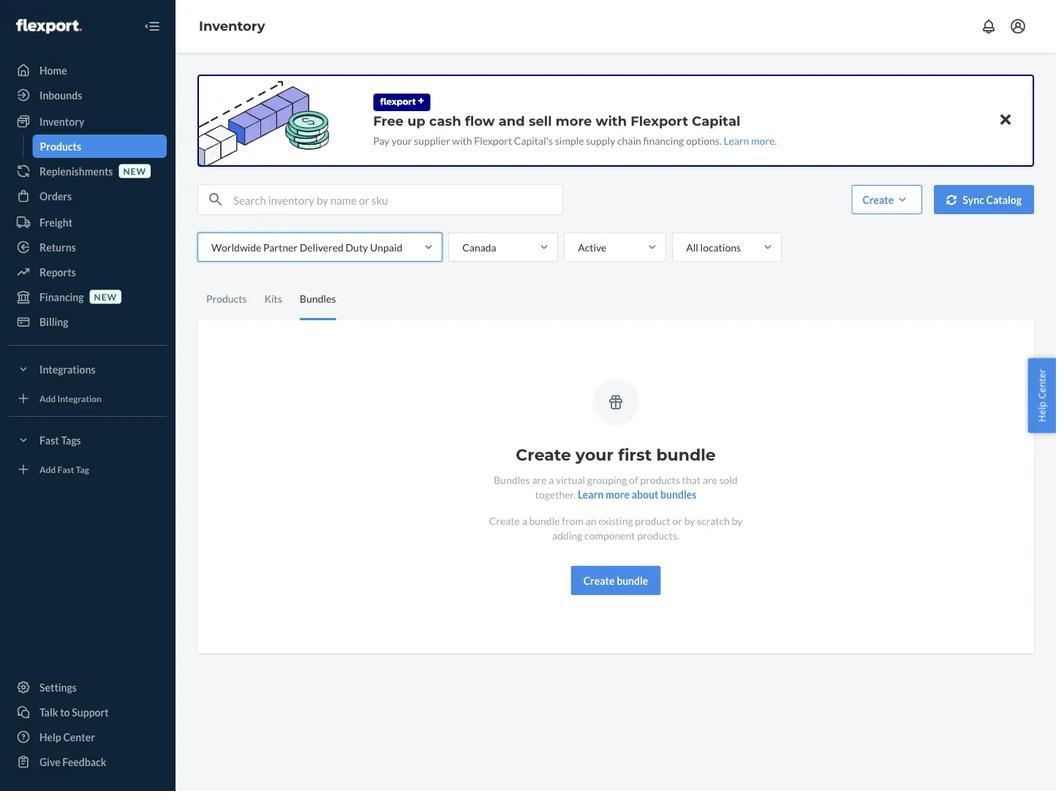Task type: locate. For each thing, give the bounding box(es) containing it.
worldwide partner delivered duty unpaid
[[211, 241, 403, 254]]

learn down capital at the right top
[[724, 134, 749, 147]]

0 horizontal spatial products
[[40, 140, 81, 153]]

products left kits
[[206, 293, 247, 305]]

replenishments
[[40, 165, 113, 177]]

1 vertical spatial products
[[206, 293, 247, 305]]

1 horizontal spatial are
[[703, 474, 718, 486]]

flexport up financing
[[631, 113, 688, 129]]

integration
[[57, 393, 102, 404]]

0 vertical spatial inventory
[[199, 18, 265, 34]]

1 horizontal spatial help
[[1036, 402, 1049, 422]]

help
[[1036, 402, 1049, 422], [40, 731, 61, 744]]

1 by from the left
[[685, 515, 695, 527]]

fast left tag at the left bottom
[[57, 464, 74, 475]]

0 horizontal spatial by
[[685, 515, 695, 527]]

0 vertical spatial products
[[40, 140, 81, 153]]

adding
[[552, 529, 583, 542]]

1 horizontal spatial bundles
[[494, 474, 530, 486]]

capital's
[[514, 134, 553, 147]]

1 horizontal spatial help center
[[1036, 369, 1049, 422]]

0 vertical spatial center
[[1036, 369, 1049, 399]]

1 vertical spatial learn
[[578, 488, 604, 501]]

of
[[629, 474, 638, 486]]

by right "or"
[[685, 515, 695, 527]]

2 add from the top
[[40, 464, 56, 475]]

sync
[[963, 194, 985, 206]]

create
[[863, 194, 894, 206], [516, 445, 571, 465], [489, 515, 520, 527], [584, 575, 615, 587]]

1 horizontal spatial a
[[549, 474, 554, 486]]

1 horizontal spatial your
[[576, 445, 614, 465]]

2 are from the left
[[703, 474, 718, 486]]

create button
[[852, 185, 923, 214]]

bundles are a virtual grouping of products that are sold together.
[[494, 474, 738, 501]]

0 horizontal spatial a
[[522, 515, 527, 527]]

1 vertical spatial help
[[40, 731, 61, 744]]

1 vertical spatial help center
[[40, 731, 95, 744]]

0 horizontal spatial learn
[[578, 488, 604, 501]]

inbounds
[[40, 89, 82, 101]]

0 vertical spatial new
[[123, 166, 146, 176]]

2 vertical spatial more
[[606, 488, 630, 501]]

0 vertical spatial a
[[549, 474, 554, 486]]

give feedback button
[[9, 751, 167, 774]]

0 vertical spatial bundle
[[657, 445, 716, 465]]

bundles
[[300, 293, 336, 305], [494, 474, 530, 486]]

1 vertical spatial bundles
[[494, 474, 530, 486]]

by right scratch at the bottom right
[[732, 515, 743, 527]]

fast inside the fast tags dropdown button
[[40, 434, 59, 447]]

bundles inside bundles are a virtual grouping of products that are sold together.
[[494, 474, 530, 486]]

settings link
[[9, 676, 167, 699]]

a left from
[[522, 515, 527, 527]]

bundles right kits
[[300, 293, 336, 305]]

by
[[685, 515, 695, 527], [732, 515, 743, 527]]

1 horizontal spatial by
[[732, 515, 743, 527]]

0 horizontal spatial are
[[532, 474, 547, 486]]

more up simple
[[556, 113, 592, 129]]

talk
[[40, 706, 58, 719]]

1 vertical spatial flexport
[[474, 134, 512, 147]]

0 horizontal spatial bundles
[[300, 293, 336, 305]]

a inside bundles are a virtual grouping of products that are sold together.
[[549, 474, 554, 486]]

financing
[[643, 134, 684, 147]]

1 horizontal spatial with
[[596, 113, 627, 129]]

1 vertical spatial with
[[452, 134, 472, 147]]

0 horizontal spatial help
[[40, 731, 61, 744]]

fast left tags
[[40, 434, 59, 447]]

0 vertical spatial your
[[392, 134, 412, 147]]

with
[[596, 113, 627, 129], [452, 134, 472, 147]]

0 horizontal spatial inventory
[[40, 115, 84, 128]]

add
[[40, 393, 56, 404], [40, 464, 56, 475]]

worldwide
[[211, 241, 261, 254]]

kits
[[264, 293, 282, 305]]

component
[[585, 529, 635, 542]]

Search inventory by name or sku text field
[[233, 185, 563, 214]]

0 vertical spatial bundles
[[300, 293, 336, 305]]

more down grouping
[[606, 488, 630, 501]]

bundles for bundles
[[300, 293, 336, 305]]

your inside free up cash flow and sell more with flexport capital pay your supplier with flexport capital's simple supply chain financing options. learn more .
[[392, 134, 412, 147]]

help center button
[[1028, 358, 1056, 433]]

bundle up adding
[[529, 515, 560, 527]]

a up together.
[[549, 474, 554, 486]]

more right options.
[[751, 134, 775, 147]]

add integration link
[[9, 387, 167, 410]]

flexport
[[631, 113, 688, 129], [474, 134, 512, 147]]

1 vertical spatial new
[[94, 291, 117, 302]]

pay
[[373, 134, 390, 147]]

options.
[[686, 134, 722, 147]]

bundle
[[657, 445, 716, 465], [529, 515, 560, 527], [617, 575, 648, 587]]

canada
[[463, 241, 497, 254]]

learn inside free up cash flow and sell more with flexport capital pay your supplier with flexport capital's simple supply chain financing options. learn more .
[[724, 134, 749, 147]]

0 vertical spatial help center
[[1036, 369, 1049, 422]]

0 vertical spatial more
[[556, 113, 592, 129]]

bundles left the virtual
[[494, 474, 530, 486]]

your up grouping
[[576, 445, 614, 465]]

freight
[[40, 216, 72, 229]]

bundle up that
[[657, 445, 716, 465]]

a inside create a bundle from an existing product or by scratch by adding component products.
[[522, 515, 527, 527]]

feedback
[[62, 756, 106, 769]]

1 vertical spatial more
[[751, 134, 775, 147]]

add left integration
[[40, 393, 56, 404]]

create inside create a bundle from an existing product or by scratch by adding component products.
[[489, 515, 520, 527]]

inventory
[[199, 18, 265, 34], [40, 115, 84, 128]]

2 horizontal spatial bundle
[[657, 445, 716, 465]]

returns
[[40, 241, 76, 254]]

help center
[[1036, 369, 1049, 422], [40, 731, 95, 744]]

0 horizontal spatial new
[[94, 291, 117, 302]]

create bundle button
[[571, 566, 661, 596]]

learn more about bundles
[[578, 488, 697, 501]]

add for add fast tag
[[40, 464, 56, 475]]

1 vertical spatial bundle
[[529, 515, 560, 527]]

0 vertical spatial help
[[1036, 402, 1049, 422]]

products.
[[637, 529, 680, 542]]

0 horizontal spatial your
[[392, 134, 412, 147]]

bundle down 'component' at the bottom of the page
[[617, 575, 648, 587]]

fast inside add fast tag link
[[57, 464, 74, 475]]

your
[[392, 134, 412, 147], [576, 445, 614, 465]]

1 horizontal spatial flexport
[[631, 113, 688, 129]]

add down fast tags
[[40, 464, 56, 475]]

1 vertical spatial fast
[[57, 464, 74, 475]]

a
[[549, 474, 554, 486], [522, 515, 527, 527]]

1 horizontal spatial center
[[1036, 369, 1049, 399]]

with down cash
[[452, 134, 472, 147]]

0 vertical spatial fast
[[40, 434, 59, 447]]

learn down grouping
[[578, 488, 604, 501]]

0 horizontal spatial inventory link
[[9, 110, 167, 133]]

new down reports link
[[94, 291, 117, 302]]

0 horizontal spatial bundle
[[529, 515, 560, 527]]

1 vertical spatial a
[[522, 515, 527, 527]]

are up together.
[[532, 474, 547, 486]]

fast tags button
[[9, 429, 167, 452]]

your right pay
[[392, 134, 412, 147]]

delivered
[[300, 241, 344, 254]]

1 horizontal spatial learn
[[724, 134, 749, 147]]

0 vertical spatial learn
[[724, 134, 749, 147]]

inbounds link
[[9, 83, 167, 107]]

1 vertical spatial inventory
[[40, 115, 84, 128]]

new
[[123, 166, 146, 176], [94, 291, 117, 302]]

1 vertical spatial add
[[40, 464, 56, 475]]

create bundle
[[584, 575, 648, 587]]

and
[[499, 113, 525, 129]]

existing
[[599, 515, 633, 527]]

2 vertical spatial bundle
[[617, 575, 648, 587]]

1 vertical spatial inventory link
[[9, 110, 167, 133]]

0 horizontal spatial flexport
[[474, 134, 512, 147]]

are left sold
[[703, 474, 718, 486]]

close image
[[1001, 111, 1011, 128]]

new down products link
[[123, 166, 146, 176]]

with up supply
[[596, 113, 627, 129]]

supplier
[[414, 134, 450, 147]]

1 horizontal spatial bundle
[[617, 575, 648, 587]]

flexport logo image
[[16, 19, 82, 34]]

product
[[635, 515, 671, 527]]

0 vertical spatial inventory link
[[199, 18, 265, 34]]

1 horizontal spatial products
[[206, 293, 247, 305]]

0 vertical spatial add
[[40, 393, 56, 404]]

bundle inside create bundle button
[[617, 575, 648, 587]]

1 vertical spatial center
[[63, 731, 95, 744]]

0 horizontal spatial with
[[452, 134, 472, 147]]

products up replenishments
[[40, 140, 81, 153]]

sync catalog
[[963, 194, 1022, 206]]

simple
[[555, 134, 584, 147]]

0 horizontal spatial more
[[556, 113, 592, 129]]

flexport down flow
[[474, 134, 512, 147]]

1 horizontal spatial new
[[123, 166, 146, 176]]

about
[[632, 488, 659, 501]]

1 add from the top
[[40, 393, 56, 404]]

free up cash flow and sell more with flexport capital pay your supplier with flexport capital's simple supply chain financing options. learn more .
[[373, 113, 777, 147]]

learn
[[724, 134, 749, 147], [578, 488, 604, 501]]

active
[[578, 241, 607, 254]]

center inside button
[[1036, 369, 1049, 399]]

reports link
[[9, 260, 167, 284]]

billing
[[40, 316, 68, 328]]

1 horizontal spatial more
[[606, 488, 630, 501]]

settings
[[40, 681, 77, 694]]



Task type: describe. For each thing, give the bounding box(es) containing it.
close navigation image
[[143, 18, 161, 35]]

an
[[586, 515, 597, 527]]

help inside button
[[1036, 402, 1049, 422]]

create for create a bundle from an existing product or by scratch by adding component products.
[[489, 515, 520, 527]]

billing link
[[9, 310, 167, 334]]

create for create
[[863, 194, 894, 206]]

first
[[618, 445, 652, 465]]

returns link
[[9, 236, 167, 259]]

scratch
[[697, 515, 730, 527]]

0 vertical spatial flexport
[[631, 113, 688, 129]]

1 are from the left
[[532, 474, 547, 486]]

or
[[673, 515, 683, 527]]

home
[[40, 64, 67, 76]]

sync alt image
[[947, 195, 957, 205]]

tag
[[76, 464, 89, 475]]

orders link
[[9, 184, 167, 208]]

create for create your first bundle
[[516, 445, 571, 465]]

financing
[[40, 291, 84, 303]]

create for create bundle
[[584, 575, 615, 587]]

locations
[[701, 241, 741, 254]]

all
[[686, 241, 699, 254]]

support
[[72, 706, 109, 719]]

learn more about bundles button
[[578, 487, 697, 502]]

together.
[[535, 488, 576, 501]]

add fast tag
[[40, 464, 89, 475]]

sync catalog button
[[934, 185, 1034, 214]]

open notifications image
[[980, 18, 998, 35]]

1 horizontal spatial inventory link
[[199, 18, 265, 34]]

talk to support
[[40, 706, 109, 719]]

tags
[[61, 434, 81, 447]]

create bundle link
[[571, 566, 661, 596]]

bundles
[[661, 488, 697, 501]]

partner
[[263, 241, 298, 254]]

create your first bundle
[[516, 445, 716, 465]]

freight link
[[9, 211, 167, 234]]

2 horizontal spatial more
[[751, 134, 775, 147]]

new for replenishments
[[123, 166, 146, 176]]

reports
[[40, 266, 76, 278]]

fast tags
[[40, 434, 81, 447]]

capital
[[692, 113, 741, 129]]

up
[[407, 113, 426, 129]]

home link
[[9, 59, 167, 82]]

0 vertical spatial with
[[596, 113, 627, 129]]

chain
[[617, 134, 641, 147]]

products
[[640, 474, 680, 486]]

add for add integration
[[40, 393, 56, 404]]

1 vertical spatial your
[[576, 445, 614, 465]]

free
[[373, 113, 404, 129]]

integrations button
[[9, 358, 167, 381]]

add integration
[[40, 393, 102, 404]]

add fast tag link
[[9, 458, 167, 481]]

2 by from the left
[[732, 515, 743, 527]]

cash
[[429, 113, 461, 129]]

talk to support button
[[9, 701, 167, 724]]

grouping
[[587, 474, 627, 486]]

help center inside button
[[1036, 369, 1049, 422]]

that
[[682, 474, 701, 486]]

learn inside button
[[578, 488, 604, 501]]

create a bundle from an existing product or by scratch by adding component products.
[[489, 515, 743, 542]]

sell
[[529, 113, 552, 129]]

orders
[[40, 190, 72, 202]]

help center link
[[9, 726, 167, 749]]

products link
[[33, 135, 167, 158]]

sold
[[719, 474, 738, 486]]

integrations
[[40, 363, 96, 376]]

bundle inside create a bundle from an existing product or by scratch by adding component products.
[[529, 515, 560, 527]]

bundles for bundles are a virtual grouping of products that are sold together.
[[494, 474, 530, 486]]

to
[[60, 706, 70, 719]]

0 horizontal spatial help center
[[40, 731, 95, 744]]

flow
[[465, 113, 495, 129]]

.
[[775, 134, 777, 147]]

more inside button
[[606, 488, 630, 501]]

give
[[40, 756, 60, 769]]

learn more link
[[724, 134, 775, 147]]

open account menu image
[[1010, 18, 1027, 35]]

give feedback
[[40, 756, 106, 769]]

0 horizontal spatial center
[[63, 731, 95, 744]]

duty
[[346, 241, 368, 254]]

from
[[562, 515, 584, 527]]

1 horizontal spatial inventory
[[199, 18, 265, 34]]

all locations
[[686, 241, 741, 254]]

supply
[[586, 134, 616, 147]]

unpaid
[[370, 241, 403, 254]]

new for financing
[[94, 291, 117, 302]]

virtual
[[556, 474, 585, 486]]

catalog
[[987, 194, 1022, 206]]



Task type: vqa. For each thing, say whether or not it's contained in the screenshot.
Center
yes



